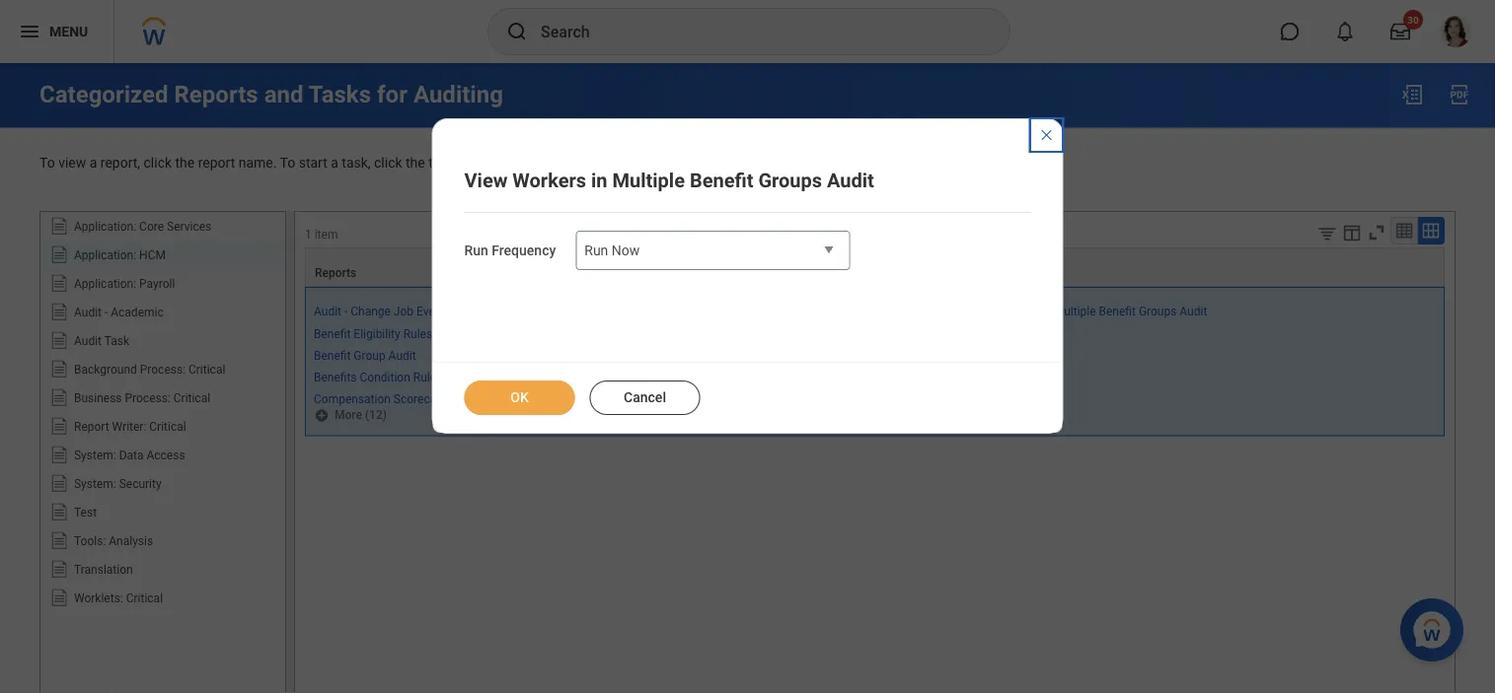 Task type: vqa. For each thing, say whether or not it's contained in the screenshot.
Performance Reviews
no



Task type: describe. For each thing, give the bounding box(es) containing it.
view printable version (pdf) image
[[1448, 83, 1471, 107]]

security
[[119, 477, 161, 491]]

scorecard
[[394, 392, 447, 406]]

run for run frequency
[[464, 243, 488, 259]]

row inside categorized reports and tasks for auditing main content
[[305, 287, 1445, 437]]

benefits
[[314, 370, 357, 384]]

data
[[119, 449, 144, 462]]

audit - change job events with incorrect current organization which may cause multiple organizations link
[[314, 301, 853, 319]]

payroll
[[139, 277, 175, 291]]

application: hcm
[[74, 248, 166, 262]]

1 a from the left
[[90, 155, 97, 171]]

report
[[74, 420, 109, 434]]

view workers in multiple benefit groups audit dialog
[[432, 118, 1063, 434]]

business
[[74, 391, 122, 405]]

select to filter grid data image
[[1316, 223, 1338, 244]]

table image
[[1394, 221, 1414, 241]]

eligibility
[[354, 327, 400, 341]]

task
[[428, 155, 455, 171]]

groups inside dialog
[[758, 169, 822, 192]]

1 to from the left
[[39, 155, 55, 171]]

critical for business process: critical
[[173, 391, 210, 405]]

with
[[454, 305, 477, 319]]

events
[[416, 305, 451, 319]]

click to view/edit grid preferences image
[[1341, 222, 1363, 244]]

auditing
[[413, 80, 503, 109]]

task
[[104, 334, 129, 348]]

reports inside popup button
[[315, 267, 356, 280]]

view workers in multiple benefit groups audit inside dialog
[[464, 169, 874, 192]]

and
[[264, 80, 303, 109]]

now
[[612, 243, 640, 259]]

application: core services
[[74, 220, 211, 233]]

incorrect
[[480, 305, 526, 319]]

expand table image
[[1421, 221, 1441, 241]]

access
[[147, 449, 185, 462]]

background process: critical
[[74, 363, 225, 377]]

0 horizontal spatial reports
[[174, 80, 258, 109]]

analysis
[[109, 534, 153, 548]]

toolbar inside categorized reports and tasks for auditing main content
[[1302, 217, 1445, 248]]

change
[[351, 305, 391, 319]]

- for change
[[344, 305, 348, 319]]

critical for background process: critical
[[188, 363, 225, 377]]

system: data access
[[74, 449, 185, 462]]

categorized reports and tasks for auditing main content
[[0, 63, 1495, 694]]

translation
[[74, 563, 133, 577]]

benefit eligibility rules audit link
[[314, 323, 463, 341]]

critical right worklets:
[[126, 592, 163, 606]]

worklets: critical
[[74, 592, 163, 606]]

1 the from the left
[[175, 155, 195, 171]]

benefits condition rule exception audit link
[[314, 367, 521, 384]]

system: for system: data access
[[74, 449, 116, 462]]

academic
[[111, 306, 164, 319]]

report,
[[100, 155, 140, 171]]

report
[[198, 155, 235, 171]]

1 name. from the left
[[238, 155, 277, 171]]

notifications large image
[[1335, 22, 1355, 41]]

reports row
[[305, 248, 1445, 287]]

for
[[377, 80, 407, 109]]

background
[[74, 363, 137, 377]]

audit inside dialog
[[827, 169, 874, 192]]

process: for business
[[125, 391, 171, 405]]

critical for report writer: critical
[[149, 420, 186, 434]]

benefit group audit link
[[314, 345, 416, 362]]

reports button
[[306, 249, 958, 286]]

hcm
[[139, 248, 166, 262]]

categorized reports and tasks for auditing
[[39, 80, 503, 109]]

weight
[[450, 392, 486, 406]]

start
[[299, 155, 327, 171]]

system: security
[[74, 477, 161, 491]]

2 a from the left
[[331, 155, 338, 171]]

audit - academic
[[74, 306, 164, 319]]

may
[[675, 305, 697, 319]]

benefit inside dialog
[[690, 169, 753, 192]]

application: for application: core services
[[74, 220, 136, 233]]

view
[[58, 155, 86, 171]]

close business process definitions image
[[1039, 127, 1054, 143]]

rule
[[413, 370, 436, 384]]

task,
[[342, 155, 371, 171]]

multiple inside 'row'
[[1054, 305, 1096, 319]]

core
[[139, 220, 164, 233]]



Task type: locate. For each thing, give the bounding box(es) containing it.
run for run now
[[584, 243, 608, 259]]

multiple
[[612, 169, 685, 192], [1054, 305, 1096, 319]]

1 horizontal spatial reports
[[315, 267, 356, 280]]

name. right task
[[458, 155, 496, 171]]

in inside dialog
[[591, 169, 607, 192]]

workers inside 'row'
[[995, 305, 1038, 319]]

audit
[[827, 169, 874, 192], [314, 305, 341, 319], [1180, 305, 1207, 319], [74, 306, 102, 319], [435, 327, 463, 341], [74, 334, 102, 348], [388, 349, 416, 362], [494, 370, 521, 384], [489, 392, 517, 406]]

to left start
[[280, 155, 295, 171]]

2 name. from the left
[[458, 155, 496, 171]]

1 vertical spatial system:
[[74, 477, 116, 491]]

2 to from the left
[[280, 155, 295, 171]]

0 horizontal spatial click
[[144, 155, 172, 171]]

business process: critical
[[74, 391, 210, 405]]

a right view
[[90, 155, 97, 171]]

view workers in multiple benefit groups audit link
[[967, 301, 1207, 319]]

2 - from the left
[[105, 306, 108, 319]]

critical
[[188, 363, 225, 377], [173, 391, 210, 405], [149, 420, 186, 434], [126, 592, 163, 606]]

reports left 'and' on the left of page
[[174, 80, 258, 109]]

run inside popup button
[[584, 243, 608, 259]]

name.
[[238, 155, 277, 171], [458, 155, 496, 171]]

1 application: from the top
[[74, 220, 136, 233]]

- for academic
[[105, 306, 108, 319]]

system:
[[74, 449, 116, 462], [74, 477, 116, 491]]

organizations
[[780, 305, 853, 319]]

1 horizontal spatial view
[[967, 305, 992, 319]]

0 horizontal spatial multiple
[[612, 169, 685, 192]]

1 horizontal spatial in
[[1041, 305, 1051, 319]]

search image
[[505, 20, 529, 43]]

row containing audit - change job events with incorrect current organization which may cause multiple organizations
[[305, 287, 1445, 437]]

audit - change job events with incorrect current organization which may cause multiple organizations benefit eligibility rules audit benefit group audit benefits condition rule exception audit compensation scorecard weight audit
[[314, 305, 853, 406]]

1 horizontal spatial workers
[[995, 305, 1038, 319]]

1 horizontal spatial -
[[344, 305, 348, 319]]

ok button
[[464, 381, 575, 415]]

the left task
[[406, 155, 425, 171]]

2 system: from the top
[[74, 477, 116, 491]]

a right start
[[331, 155, 338, 171]]

critical up access
[[149, 420, 186, 434]]

1 vertical spatial groups
[[1139, 305, 1177, 319]]

0 horizontal spatial groups
[[758, 169, 822, 192]]

groups inside 'row'
[[1139, 305, 1177, 319]]

frequency
[[492, 243, 556, 259]]

critical down background process: critical
[[173, 391, 210, 405]]

tasks
[[309, 80, 371, 109]]

1 horizontal spatial the
[[406, 155, 425, 171]]

1 click from the left
[[144, 155, 172, 171]]

0 horizontal spatial workers
[[513, 169, 586, 192]]

condition
[[360, 370, 410, 384]]

to left view
[[39, 155, 55, 171]]

inbox large image
[[1390, 22, 1410, 41]]

process: down background process: critical
[[125, 391, 171, 405]]

click
[[144, 155, 172, 171], [374, 155, 402, 171]]

the
[[175, 155, 195, 171], [406, 155, 425, 171]]

profile logan mcneil element
[[1428, 10, 1483, 53]]

job
[[394, 305, 414, 319]]

cancel button
[[590, 381, 700, 415]]

1 horizontal spatial run
[[584, 243, 608, 259]]

to
[[39, 155, 55, 171], [280, 155, 295, 171]]

click right task,
[[374, 155, 402, 171]]

1 item
[[305, 228, 338, 242]]

report writer: critical
[[74, 420, 186, 434]]

run
[[464, 243, 488, 259], [584, 243, 608, 259]]

in inside 'row'
[[1041, 305, 1051, 319]]

0 vertical spatial in
[[591, 169, 607, 192]]

- inside audit - change job events with incorrect current organization which may cause multiple organizations benefit eligibility rules audit benefit group audit benefits condition rule exception audit compensation scorecard weight audit
[[344, 305, 348, 319]]

0 vertical spatial application:
[[74, 220, 136, 233]]

name. right report
[[238, 155, 277, 171]]

workers
[[513, 169, 586, 192], [995, 305, 1038, 319]]

group
[[354, 349, 386, 362]]

3 application: from the top
[[74, 277, 136, 291]]

0 horizontal spatial to
[[39, 155, 55, 171]]

-
[[344, 305, 348, 319], [105, 306, 108, 319]]

system: down report
[[74, 449, 116, 462]]

run now
[[584, 243, 640, 259]]

tools:
[[74, 534, 106, 548]]

1 vertical spatial multiple
[[1054, 305, 1096, 319]]

- left change
[[344, 305, 348, 319]]

categorized
[[39, 80, 168, 109]]

0 vertical spatial workers
[[513, 169, 586, 192]]

view workers in multiple benefit groups audit
[[464, 169, 874, 192], [967, 305, 1207, 319]]

run frequency
[[464, 243, 556, 259]]

organization
[[571, 305, 638, 319]]

1 horizontal spatial to
[[280, 155, 295, 171]]

writer:
[[112, 420, 146, 434]]

in
[[591, 169, 607, 192], [1041, 305, 1051, 319]]

which
[[641, 305, 672, 319]]

multiple inside dialog
[[612, 169, 685, 192]]

0 vertical spatial view
[[464, 169, 508, 192]]

process: up business process: critical
[[140, 363, 186, 377]]

system: for system: security
[[74, 477, 116, 491]]

1 vertical spatial application:
[[74, 248, 136, 262]]

worklets:
[[74, 592, 123, 606]]

tools: analysis
[[74, 534, 153, 548]]

cancel
[[624, 390, 666, 406]]

1 system: from the top
[[74, 449, 116, 462]]

fullscreen image
[[1366, 222, 1387, 244]]

system: up test
[[74, 477, 116, 491]]

view inside dialog
[[464, 169, 508, 192]]

click right report,
[[144, 155, 172, 171]]

multiple
[[734, 305, 777, 319]]

2 vertical spatial application:
[[74, 277, 136, 291]]

benefit
[[690, 169, 753, 192], [1099, 305, 1136, 319], [314, 327, 351, 341], [314, 349, 351, 362]]

- up "audit task"
[[105, 306, 108, 319]]

the left report
[[175, 155, 195, 171]]

items selected list
[[314, 301, 853, 407]]

1 vertical spatial view
[[967, 305, 992, 319]]

0 horizontal spatial run
[[464, 243, 488, 259]]

0 horizontal spatial name.
[[238, 155, 277, 171]]

0 horizontal spatial -
[[105, 306, 108, 319]]

0 horizontal spatial view
[[464, 169, 508, 192]]

1 vertical spatial view workers in multiple benefit groups audit
[[967, 305, 1207, 319]]

0 vertical spatial system:
[[74, 449, 116, 462]]

application: up the audit - academic
[[74, 277, 136, 291]]

test
[[74, 506, 97, 520]]

critical up business process: critical
[[188, 363, 225, 377]]

cause
[[700, 305, 731, 319]]

1
[[305, 228, 312, 242]]

application: for application: hcm
[[74, 248, 136, 262]]

2 application: from the top
[[74, 248, 136, 262]]

0 vertical spatial multiple
[[612, 169, 685, 192]]

1 vertical spatial in
[[1041, 305, 1051, 319]]

rules
[[403, 327, 432, 341]]

application: up 'application: hcm'
[[74, 220, 136, 233]]

1 horizontal spatial name.
[[458, 155, 496, 171]]

1 - from the left
[[344, 305, 348, 319]]

application: up application: payroll
[[74, 248, 136, 262]]

0 vertical spatial reports
[[174, 80, 258, 109]]

run left now
[[584, 243, 608, 259]]

toolbar
[[1302, 217, 1445, 248]]

1 vertical spatial workers
[[995, 305, 1038, 319]]

compensation
[[314, 392, 391, 406]]

1 horizontal spatial multiple
[[1054, 305, 1096, 319]]

run now button
[[576, 231, 850, 271]]

2 run from the left
[[584, 243, 608, 259]]

item
[[315, 228, 338, 242]]

view inside 'row'
[[967, 305, 992, 319]]

compensation scorecard weight audit link
[[314, 388, 517, 406]]

1 horizontal spatial view workers in multiple benefit groups audit
[[967, 305, 1207, 319]]

0 horizontal spatial in
[[591, 169, 607, 192]]

services
[[167, 220, 211, 233]]

view workers in multiple benefit groups audit inside 'row'
[[967, 305, 1207, 319]]

0 vertical spatial process:
[[140, 363, 186, 377]]

current
[[529, 305, 568, 319]]

application: for application: payroll
[[74, 277, 136, 291]]

application:
[[74, 220, 136, 233], [74, 248, 136, 262], [74, 277, 136, 291]]

process: for background
[[140, 363, 186, 377]]

0 vertical spatial view workers in multiple benefit groups audit
[[464, 169, 874, 192]]

1 vertical spatial reports
[[315, 267, 356, 280]]

application: payroll
[[74, 277, 175, 291]]

2 click from the left
[[374, 155, 402, 171]]

1 horizontal spatial a
[[331, 155, 338, 171]]

groups
[[758, 169, 822, 192], [1139, 305, 1177, 319]]

exception
[[439, 370, 491, 384]]

reports down 'item'
[[315, 267, 356, 280]]

1 vertical spatial process:
[[125, 391, 171, 405]]

view
[[464, 169, 508, 192], [967, 305, 992, 319]]

row
[[305, 287, 1445, 437]]

workers inside dialog
[[513, 169, 586, 192]]

export to excel image
[[1400, 83, 1424, 107]]

0 horizontal spatial the
[[175, 155, 195, 171]]

to view a report, click the report name. to start a task, click the task name.
[[39, 155, 496, 171]]

ok
[[510, 390, 529, 406]]

0 horizontal spatial a
[[90, 155, 97, 171]]

1 horizontal spatial click
[[374, 155, 402, 171]]

process:
[[140, 363, 186, 377], [125, 391, 171, 405]]

a
[[90, 155, 97, 171], [331, 155, 338, 171]]

1 run from the left
[[464, 243, 488, 259]]

reports
[[174, 80, 258, 109], [315, 267, 356, 280]]

1 horizontal spatial groups
[[1139, 305, 1177, 319]]

run left frequency
[[464, 243, 488, 259]]

2 the from the left
[[406, 155, 425, 171]]

audit task
[[74, 334, 129, 348]]

0 horizontal spatial view workers in multiple benefit groups audit
[[464, 169, 874, 192]]

0 vertical spatial groups
[[758, 169, 822, 192]]



